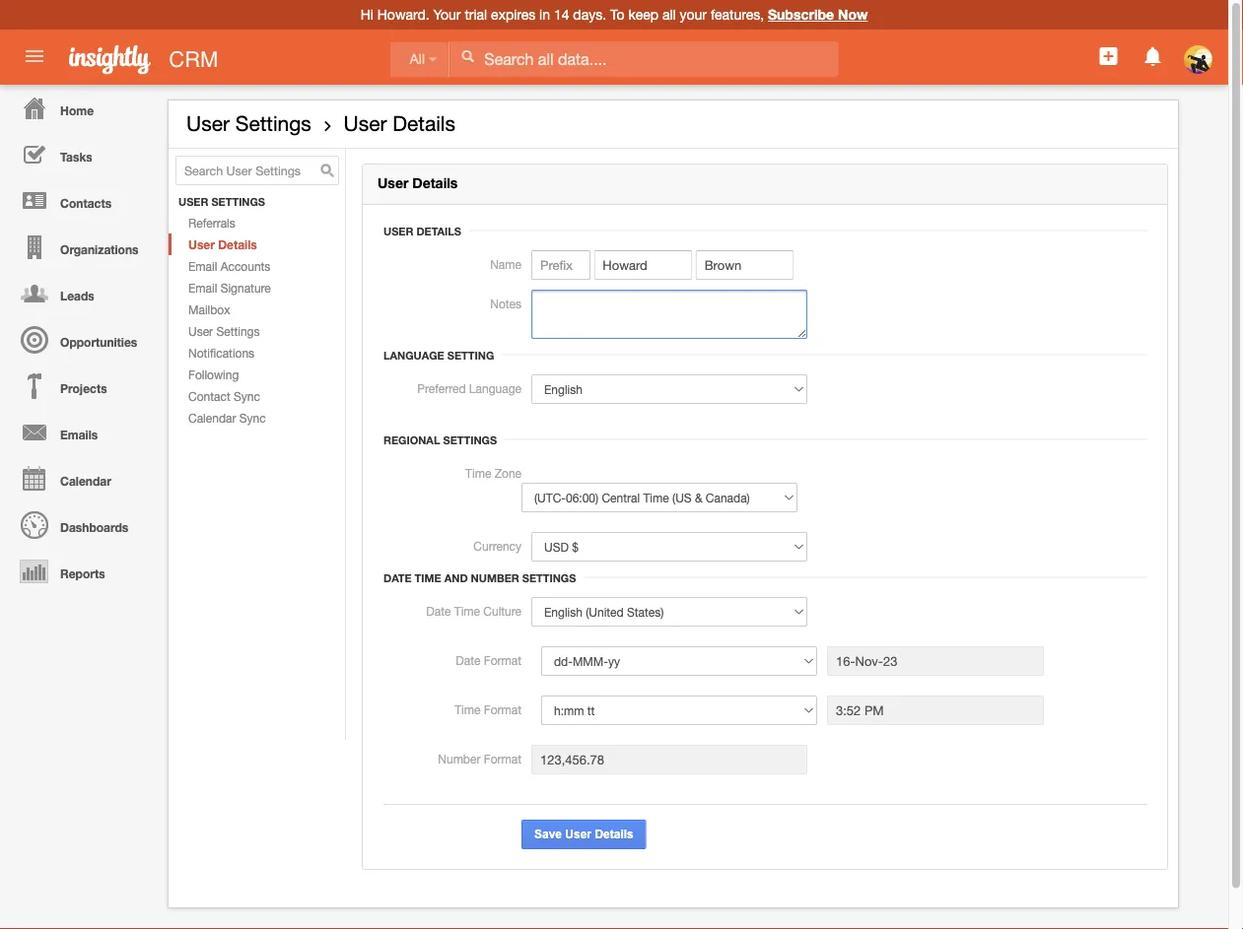 Task type: vqa. For each thing, say whether or not it's contained in the screenshot.
Signature
yes



Task type: locate. For each thing, give the bounding box(es) containing it.
1 vertical spatial calendar
[[60, 474, 111, 488]]

date down and
[[426, 604, 451, 618]]

subscribe now link
[[768, 6, 868, 23]]

0 vertical spatial user details
[[344, 111, 455, 136]]

user settings link
[[186, 111, 311, 136], [169, 320, 345, 342]]

email left the "accounts"
[[188, 259, 217, 273]]

currency
[[474, 539, 522, 553]]

contact sync link
[[169, 386, 345, 407]]

user settings link up search user settings text field on the left top
[[186, 111, 311, 136]]

calendar link
[[5, 455, 158, 502]]

settings up search user settings text field on the left top
[[235, 111, 311, 136]]

1 vertical spatial email
[[188, 281, 217, 295]]

zone
[[495, 466, 522, 480]]

your
[[680, 6, 707, 23]]

regional
[[383, 434, 440, 447]]

settings up notifications
[[216, 324, 260, 338]]

time
[[465, 466, 491, 480], [415, 572, 441, 585], [454, 604, 480, 618], [455, 703, 481, 717]]

language down setting at left top
[[469, 382, 522, 395]]

0 vertical spatial user details link
[[344, 111, 455, 136]]

accounts
[[221, 259, 270, 273]]

format down culture
[[484, 654, 522, 667]]

notes
[[490, 297, 522, 311]]

number
[[471, 572, 519, 585], [438, 752, 481, 766]]

home link
[[5, 85, 158, 131]]

sync
[[234, 389, 260, 403], [239, 411, 266, 425]]

date down the date time culture
[[456, 654, 481, 667]]

date format
[[456, 654, 522, 667]]

2 vertical spatial format
[[484, 752, 522, 766]]

sync down contact sync link
[[239, 411, 266, 425]]

time format
[[455, 703, 522, 717]]

user details
[[344, 111, 455, 136], [378, 175, 458, 191], [383, 225, 461, 238]]

details
[[393, 111, 455, 136], [412, 175, 458, 191], [416, 225, 461, 238], [218, 238, 257, 251], [595, 828, 634, 841]]

organizations link
[[5, 224, 158, 270]]

language
[[383, 349, 444, 362], [469, 382, 522, 395]]

save
[[534, 828, 562, 841]]

time left and
[[415, 572, 441, 585]]

None text field
[[827, 647, 1044, 676], [827, 696, 1044, 726], [827, 647, 1044, 676], [827, 696, 1044, 726]]

date left and
[[383, 572, 412, 585]]

1 vertical spatial user details
[[378, 175, 458, 191]]

mailbox link
[[169, 299, 345, 320]]

organizations
[[60, 243, 139, 256]]

0 vertical spatial language
[[383, 349, 444, 362]]

time down and
[[454, 604, 480, 618]]

projects
[[60, 382, 107, 395]]

2 format from the top
[[484, 703, 522, 717]]

leads link
[[5, 270, 158, 316]]

mailbox
[[188, 303, 230, 317]]

in
[[539, 6, 550, 23]]

1 vertical spatial user details link
[[169, 234, 345, 255]]

1 format from the top
[[484, 654, 522, 667]]

1 vertical spatial date
[[426, 604, 451, 618]]

calendar down contact
[[188, 411, 236, 425]]

sync up calendar sync 'link'
[[234, 389, 260, 403]]

1 vertical spatial user settings link
[[169, 320, 345, 342]]

0 vertical spatial format
[[484, 654, 522, 667]]

time up number format
[[455, 703, 481, 717]]

howard.
[[377, 6, 429, 23]]

all
[[410, 52, 425, 67]]

None text field
[[531, 290, 807, 339], [531, 745, 807, 775], [531, 290, 807, 339], [531, 745, 807, 775]]

settings up time zone
[[443, 434, 497, 447]]

1 horizontal spatial calendar
[[188, 411, 236, 425]]

settings
[[235, 111, 311, 136], [216, 324, 260, 338], [443, 434, 497, 447], [522, 572, 576, 585]]

hi howard. your trial expires in 14 days. to keep all your features, subscribe now
[[360, 6, 868, 23]]

regional settings
[[383, 434, 497, 447]]

opportunities
[[60, 335, 137, 349]]

calendar up dashboards link
[[60, 474, 111, 488]]

format down time format
[[484, 752, 522, 766]]

signature
[[221, 281, 271, 295]]

0 vertical spatial date
[[383, 572, 412, 585]]

2 vertical spatial date
[[456, 654, 481, 667]]

1 horizontal spatial date
[[426, 604, 451, 618]]

now
[[838, 6, 868, 23]]

format for number format
[[484, 752, 522, 766]]

white image
[[461, 49, 474, 63]]

0 vertical spatial user settings link
[[186, 111, 311, 136]]

user settings link up notifications
[[169, 320, 345, 342]]

format
[[484, 654, 522, 667], [484, 703, 522, 717], [484, 752, 522, 766]]

0 vertical spatial calendar
[[188, 411, 236, 425]]

language up preferred
[[383, 349, 444, 362]]

1 email from the top
[[188, 259, 217, 273]]

subscribe
[[768, 6, 834, 23]]

leads
[[60, 289, 94, 303]]

1 horizontal spatial language
[[469, 382, 522, 395]]

to
[[610, 6, 625, 23]]

hi
[[360, 6, 374, 23]]

2 vertical spatial user details
[[383, 225, 461, 238]]

email up mailbox
[[188, 281, 217, 295]]

user details link
[[344, 111, 455, 136], [169, 234, 345, 255]]

crm
[[169, 46, 218, 71]]

2 horizontal spatial date
[[456, 654, 481, 667]]

format down 'date format'
[[484, 703, 522, 717]]

dashboards
[[60, 521, 128, 534]]

projects link
[[5, 363, 158, 409]]

number down currency
[[471, 572, 519, 585]]

0 horizontal spatial calendar
[[60, 474, 111, 488]]

date
[[383, 572, 412, 585], [426, 604, 451, 618], [456, 654, 481, 667]]

all link
[[390, 42, 449, 77]]

First Name text field
[[594, 250, 692, 280]]

1 vertical spatial format
[[484, 703, 522, 717]]

time zone
[[465, 466, 522, 480]]

0 horizontal spatial date
[[383, 572, 412, 585]]

format for date format
[[484, 654, 522, 667]]

user details link down all
[[344, 111, 455, 136]]

email
[[188, 259, 217, 273], [188, 281, 217, 295]]

following
[[188, 368, 239, 382]]

navigation
[[0, 85, 158, 594]]

3 format from the top
[[484, 752, 522, 766]]

user details link up the "accounts"
[[169, 234, 345, 255]]

calendar
[[188, 411, 236, 425], [60, 474, 111, 488]]

calendar sync link
[[169, 407, 345, 429]]

number format
[[438, 752, 522, 766]]

number down time format
[[438, 752, 481, 766]]

calendar inside user settings referrals user details email accounts email signature mailbox user settings notifications following contact sync calendar sync
[[188, 411, 236, 425]]

user
[[186, 111, 230, 136], [344, 111, 387, 136], [378, 175, 409, 191], [383, 225, 413, 238], [188, 238, 215, 251], [188, 324, 213, 338], [565, 828, 592, 841]]

user settings referrals user details email accounts email signature mailbox user settings notifications following contact sync calendar sync
[[178, 196, 271, 425]]

name
[[490, 257, 522, 271]]

contacts link
[[5, 177, 158, 224]]

0 vertical spatial email
[[188, 259, 217, 273]]

reports link
[[5, 548, 158, 594]]

language setting
[[383, 349, 494, 362]]

save user details button
[[522, 820, 646, 850]]



Task type: describe. For each thing, give the bounding box(es) containing it.
contact
[[188, 389, 230, 403]]

days.
[[573, 6, 606, 23]]

features,
[[711, 6, 764, 23]]

notifications
[[188, 346, 254, 360]]

user inside save user details button
[[565, 828, 592, 841]]

and
[[444, 572, 468, 585]]

contacts
[[60, 196, 111, 210]]

tasks
[[60, 150, 92, 164]]

1 vertical spatial language
[[469, 382, 522, 395]]

emails
[[60, 428, 98, 442]]

1 vertical spatial sync
[[239, 411, 266, 425]]

your
[[433, 6, 461, 23]]

1 vertical spatial number
[[438, 752, 481, 766]]

email signature link
[[169, 277, 345, 299]]

notifications image
[[1141, 44, 1165, 68]]

all
[[662, 6, 676, 23]]

notifications link
[[169, 342, 345, 364]]

following link
[[169, 364, 345, 386]]

settings
[[211, 196, 265, 209]]

emails link
[[5, 409, 158, 455]]

trial
[[465, 6, 487, 23]]

preferred
[[417, 382, 466, 395]]

details inside user settings referrals user details email accounts email signature mailbox user settings notifications following contact sync calendar sync
[[218, 238, 257, 251]]

date time and number settings
[[383, 572, 576, 585]]

keep
[[628, 6, 659, 23]]

setting
[[447, 349, 494, 362]]

preferred language
[[417, 382, 522, 395]]

Last Name text field
[[696, 250, 794, 280]]

Search all data.... text field
[[450, 41, 838, 77]]

referrals link
[[169, 212, 345, 234]]

details inside button
[[595, 828, 634, 841]]

expires
[[491, 6, 536, 23]]

settings right and
[[522, 572, 576, 585]]

home
[[60, 104, 94, 117]]

culture
[[483, 604, 522, 618]]

navigation containing home
[[0, 85, 158, 594]]

settings inside user settings referrals user details email accounts email signature mailbox user settings notifications following contact sync calendar sync
[[216, 324, 260, 338]]

14
[[554, 6, 569, 23]]

save user details
[[534, 828, 634, 841]]

time left zone
[[465, 466, 491, 480]]

date for date format
[[456, 654, 481, 667]]

user settings
[[186, 111, 311, 136]]

email accounts link
[[169, 255, 345, 277]]

user details for name
[[383, 225, 461, 238]]

Prefix text field
[[531, 250, 591, 280]]

dashboards link
[[5, 502, 158, 548]]

date for date time and number settings
[[383, 572, 412, 585]]

user
[[178, 196, 208, 209]]

2 email from the top
[[188, 281, 217, 295]]

calendar inside calendar link
[[60, 474, 111, 488]]

date for date time culture
[[426, 604, 451, 618]]

0 vertical spatial number
[[471, 572, 519, 585]]

date time culture
[[426, 604, 522, 618]]

0 vertical spatial sync
[[234, 389, 260, 403]]

tasks link
[[5, 131, 158, 177]]

reports
[[60, 567, 105, 581]]

0 horizontal spatial language
[[383, 349, 444, 362]]

Search User Settings text field
[[175, 156, 339, 185]]

user details for user details
[[378, 175, 458, 191]]

referrals
[[188, 216, 235, 230]]

format for time format
[[484, 703, 522, 717]]

opportunities link
[[5, 316, 158, 363]]



